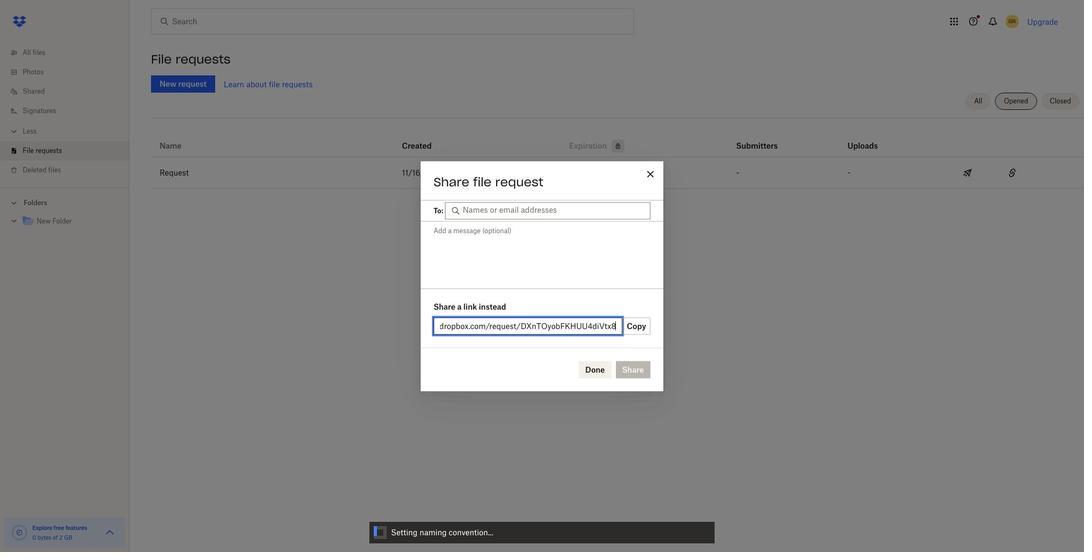 Task type: vqa. For each thing, say whether or not it's contained in the screenshot.
MORE WAYS TO ADD CONTENT
no



Task type: describe. For each thing, give the bounding box(es) containing it.
Share a link instead text field
[[440, 320, 616, 332]]

shared
[[23, 87, 45, 95]]

dropbox image
[[9, 11, 30, 32]]

less
[[23, 127, 37, 135]]

bytes
[[37, 535, 51, 541]]

free
[[54, 525, 64, 532]]

signatures link
[[9, 101, 129, 121]]

request
[[495, 174, 543, 189]]

copy link image
[[1006, 167, 1019, 180]]

1 horizontal spatial requests
[[176, 52, 231, 67]]

share file request
[[434, 174, 543, 189]]

to:
[[434, 207, 443, 215]]

name
[[160, 141, 182, 150]]

all files link
[[9, 43, 129, 63]]

2 - from the left
[[848, 168, 851, 177]]

file inside file requests link
[[23, 147, 34, 155]]

done button
[[579, 361, 611, 379]]

instead
[[479, 302, 506, 311]]

Contact input text field
[[463, 204, 645, 216]]

closed button
[[1041, 93, 1080, 110]]

copy button
[[623, 318, 650, 335]]

created button
[[402, 140, 432, 153]]

share for share file request
[[434, 174, 469, 189]]

share a link instead
[[434, 302, 506, 311]]

explore
[[32, 525, 52, 532]]

file inside dialog
[[473, 174, 491, 189]]

0 vertical spatial file
[[269, 80, 280, 89]]

file requests list item
[[0, 141, 129, 161]]

photos
[[23, 68, 44, 76]]

all button
[[965, 93, 991, 110]]

share file request dialog
[[421, 161, 663, 392]]

gb
[[64, 535, 72, 541]]

0
[[32, 535, 36, 541]]

learn about file requests
[[224, 80, 313, 89]]

opened
[[1004, 97, 1028, 105]]

photos link
[[9, 63, 129, 82]]

explore free features 0 bytes of 2 gb
[[32, 525, 87, 541]]

row containing name
[[151, 122, 1084, 157]]

setting naming convention... alert
[[369, 523, 715, 544]]

setting
[[391, 529, 417, 538]]

deleted files link
[[9, 161, 129, 180]]

convention...
[[449, 529, 493, 538]]

list containing all files
[[0, 37, 129, 188]]

new
[[37, 217, 51, 225]]

file requests inside list item
[[23, 147, 62, 155]]

upgrade link
[[1027, 17, 1058, 26]]

request
[[160, 168, 189, 177]]



Task type: locate. For each thing, give the bounding box(es) containing it.
list
[[0, 37, 129, 188]]

2
[[59, 535, 63, 541]]

less image
[[9, 126, 19, 137]]

row containing request
[[151, 157, 1084, 189]]

share up the to:
[[434, 174, 469, 189]]

2 horizontal spatial requests
[[282, 80, 313, 89]]

deleted files
[[23, 166, 61, 174]]

shared link
[[9, 82, 129, 101]]

1 - from the left
[[736, 168, 739, 177]]

2 vertical spatial requests
[[36, 147, 62, 155]]

1 horizontal spatial file requests
[[151, 52, 231, 67]]

upgrade
[[1027, 17, 1058, 26]]

0 vertical spatial share
[[434, 174, 469, 189]]

cell
[[1039, 157, 1084, 189]]

pro trial element
[[607, 140, 624, 153]]

deleted
[[23, 166, 47, 174]]

1 horizontal spatial file
[[151, 52, 172, 67]]

0 horizontal spatial -
[[736, 168, 739, 177]]

new folder link
[[22, 215, 121, 229]]

learn about file requests link
[[224, 80, 313, 89]]

signatures
[[23, 107, 56, 115]]

about
[[246, 80, 267, 89]]

folder
[[52, 217, 72, 225]]

files
[[33, 49, 45, 57], [48, 166, 61, 174]]

file left request
[[473, 174, 491, 189]]

files right deleted
[[48, 166, 61, 174]]

files for deleted files
[[48, 166, 61, 174]]

1 vertical spatial all
[[974, 97, 982, 105]]

share for share a link instead
[[434, 302, 455, 311]]

file
[[151, 52, 172, 67], [23, 147, 34, 155]]

copy
[[627, 321, 646, 331]]

2 row from the top
[[151, 157, 1084, 189]]

learn
[[224, 80, 244, 89]]

column header
[[736, 127, 779, 153], [848, 127, 891, 153]]

file requests link
[[9, 141, 129, 161]]

1 vertical spatial files
[[48, 166, 61, 174]]

requests inside list item
[[36, 147, 62, 155]]

1 vertical spatial file requests
[[23, 147, 62, 155]]

1 horizontal spatial all
[[974, 97, 982, 105]]

0 horizontal spatial files
[[33, 49, 45, 57]]

all files
[[23, 49, 45, 57]]

files for all files
[[33, 49, 45, 57]]

0 horizontal spatial requests
[[36, 147, 62, 155]]

1 vertical spatial file
[[473, 174, 491, 189]]

closed
[[1050, 97, 1071, 105]]

all for all
[[974, 97, 982, 105]]

1 share from the top
[[434, 174, 469, 189]]

row
[[151, 122, 1084, 157], [151, 157, 1084, 189]]

all for all files
[[23, 49, 31, 57]]

created
[[402, 141, 432, 150]]

0 horizontal spatial column header
[[736, 127, 779, 153]]

0 vertical spatial file
[[151, 52, 172, 67]]

new folder
[[37, 217, 72, 225]]

all left opened
[[974, 97, 982, 105]]

all
[[23, 49, 31, 57], [974, 97, 982, 105]]

features
[[65, 525, 87, 532]]

setting naming convention...
[[391, 529, 493, 538]]

1 vertical spatial requests
[[282, 80, 313, 89]]

2 share from the top
[[434, 302, 455, 311]]

0 horizontal spatial file
[[269, 80, 280, 89]]

0 vertical spatial requests
[[176, 52, 231, 67]]

2 column header from the left
[[848, 127, 891, 153]]

requests
[[176, 52, 231, 67], [282, 80, 313, 89], [36, 147, 62, 155]]

1 horizontal spatial -
[[848, 168, 851, 177]]

1 vertical spatial file
[[23, 147, 34, 155]]

0 horizontal spatial all
[[23, 49, 31, 57]]

table containing name
[[151, 122, 1084, 189]]

link
[[463, 302, 477, 311]]

-
[[736, 168, 739, 177], [848, 168, 851, 177]]

naming
[[420, 529, 447, 538]]

1 column header from the left
[[736, 127, 779, 153]]

11/16/2023
[[402, 168, 443, 177]]

1 horizontal spatial column header
[[848, 127, 891, 153]]

folders button
[[0, 195, 129, 211]]

send email image
[[961, 167, 974, 180]]

requests up deleted files
[[36, 147, 62, 155]]

all up photos
[[23, 49, 31, 57]]

files up photos
[[33, 49, 45, 57]]

file
[[269, 80, 280, 89], [473, 174, 491, 189]]

a
[[457, 302, 462, 311]]

0 horizontal spatial file
[[23, 147, 34, 155]]

requests right 'about'
[[282, 80, 313, 89]]

Add a message (optional) text field
[[421, 222, 663, 287]]

file right 'about'
[[269, 80, 280, 89]]

file requests up learn on the top left of the page
[[151, 52, 231, 67]]

table
[[151, 122, 1084, 189]]

file requests up deleted files
[[23, 147, 62, 155]]

cell inside row
[[1039, 157, 1084, 189]]

1 vertical spatial share
[[434, 302, 455, 311]]

folders
[[24, 199, 47, 207]]

quota usage element
[[11, 525, 28, 542]]

0 horizontal spatial file requests
[[23, 147, 62, 155]]

1 horizontal spatial files
[[48, 166, 61, 174]]

0 vertical spatial file requests
[[151, 52, 231, 67]]

1 row from the top
[[151, 122, 1084, 157]]

share left a
[[434, 302, 455, 311]]

opened button
[[995, 93, 1037, 110]]

1 horizontal spatial file
[[473, 174, 491, 189]]

of
[[53, 535, 58, 541]]

requests up learn on the top left of the page
[[176, 52, 231, 67]]

share
[[434, 174, 469, 189], [434, 302, 455, 311]]

0 vertical spatial files
[[33, 49, 45, 57]]

file requests
[[151, 52, 231, 67], [23, 147, 62, 155]]

done
[[585, 365, 605, 374]]

0 vertical spatial all
[[23, 49, 31, 57]]

all inside button
[[974, 97, 982, 105]]



